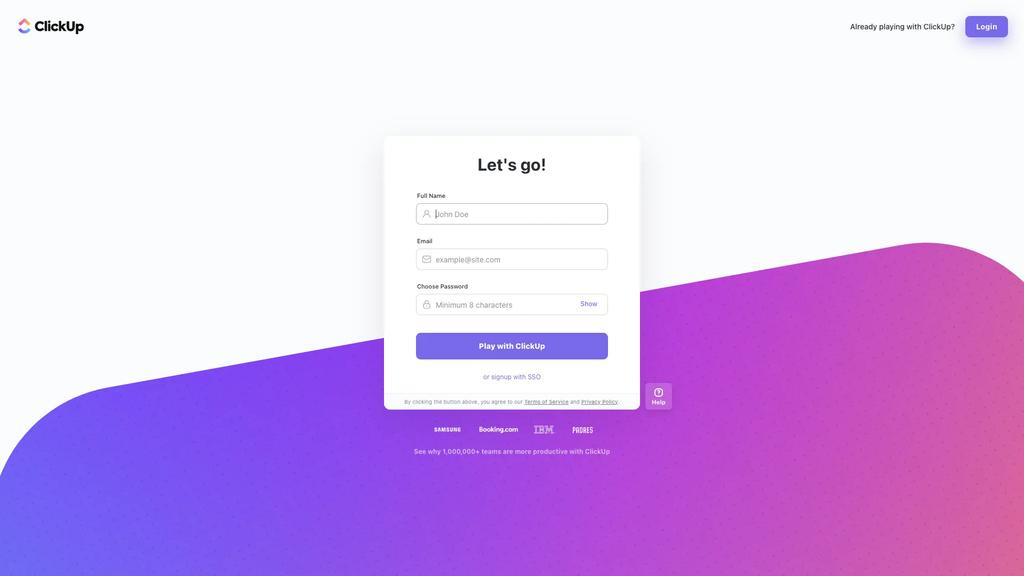 Task type: vqa. For each thing, say whether or not it's contained in the screenshot.
the middle Space
no



Task type: locate. For each thing, give the bounding box(es) containing it.
clickup - home image
[[18, 18, 84, 34]]

privacy
[[581, 398, 601, 405]]

with right playing
[[907, 22, 922, 31]]

the
[[434, 398, 442, 405]]

see why 1,000,000+ teams are more productive with clickup
[[414, 448, 610, 456]]

0 horizontal spatial clickup
[[516, 341, 545, 350]]

1 horizontal spatial clickup
[[585, 448, 610, 456]]

clickup right productive
[[585, 448, 610, 456]]

clickup
[[516, 341, 545, 350], [585, 448, 610, 456]]

go!
[[520, 154, 546, 174]]

or signup with sso
[[483, 373, 541, 381]]

you
[[481, 398, 490, 405]]

clickup up sso
[[516, 341, 545, 350]]

button
[[444, 398, 460, 405]]

above,
[[462, 398, 479, 405]]

let's
[[478, 154, 517, 174]]

with right productive
[[569, 448, 583, 456]]

with
[[907, 22, 922, 31], [497, 341, 514, 350], [513, 373, 526, 381], [569, 448, 583, 456]]

productive
[[533, 448, 568, 456]]

0 vertical spatial clickup
[[516, 341, 545, 350]]

clickup?
[[924, 22, 955, 31]]

or
[[483, 373, 490, 381]]

are
[[503, 448, 513, 456]]

with right the play
[[497, 341, 514, 350]]

.
[[618, 398, 620, 405]]

privacy policy link
[[580, 398, 618, 406]]

name
[[429, 192, 446, 199]]

our
[[514, 398, 523, 405]]

sign up element
[[416, 192, 608, 360]]

terms of service link
[[523, 398, 570, 406]]

help link
[[645, 383, 672, 410]]

full
[[417, 192, 427, 199]]

clickup inside button
[[516, 341, 545, 350]]

show link
[[581, 300, 597, 308]]

full name
[[417, 192, 446, 199]]

sso
[[528, 373, 541, 381]]

help
[[652, 398, 666, 405]]

see
[[414, 448, 426, 456]]

already playing with clickup?
[[850, 22, 955, 31]]

choose password
[[417, 283, 468, 290]]

let's go!
[[478, 154, 546, 174]]

service
[[549, 398, 569, 405]]

Choose Password password field
[[416, 294, 608, 315]]

of
[[542, 398, 547, 405]]



Task type: describe. For each thing, give the bounding box(es) containing it.
by
[[404, 398, 411, 405]]

policy
[[602, 398, 618, 405]]

choose
[[417, 283, 439, 290]]

play with clickup
[[479, 341, 545, 350]]

to
[[508, 398, 513, 405]]

clicking
[[412, 398, 432, 405]]

playing
[[879, 22, 905, 31]]

signup
[[491, 373, 512, 381]]

with left sso
[[513, 373, 526, 381]]

with inside button
[[497, 341, 514, 350]]

email
[[417, 237, 433, 244]]

already
[[850, 22, 877, 31]]

play with clickup button
[[416, 333, 608, 360]]

1 vertical spatial clickup
[[585, 448, 610, 456]]

agree
[[491, 398, 506, 405]]

terms
[[524, 398, 541, 405]]

more
[[515, 448, 531, 456]]

by clicking the button above, you agree to our terms of service and privacy policy .
[[404, 398, 620, 405]]

password
[[440, 283, 468, 290]]

login
[[976, 22, 997, 31]]

Email email field
[[416, 249, 608, 270]]

1,000,000+
[[443, 448, 480, 456]]

and
[[570, 398, 580, 405]]

play
[[479, 341, 495, 350]]

teams
[[481, 448, 501, 456]]

or signup with sso link
[[483, 373, 541, 381]]

login link
[[966, 16, 1008, 37]]

show
[[581, 300, 597, 308]]

why
[[428, 448, 441, 456]]



